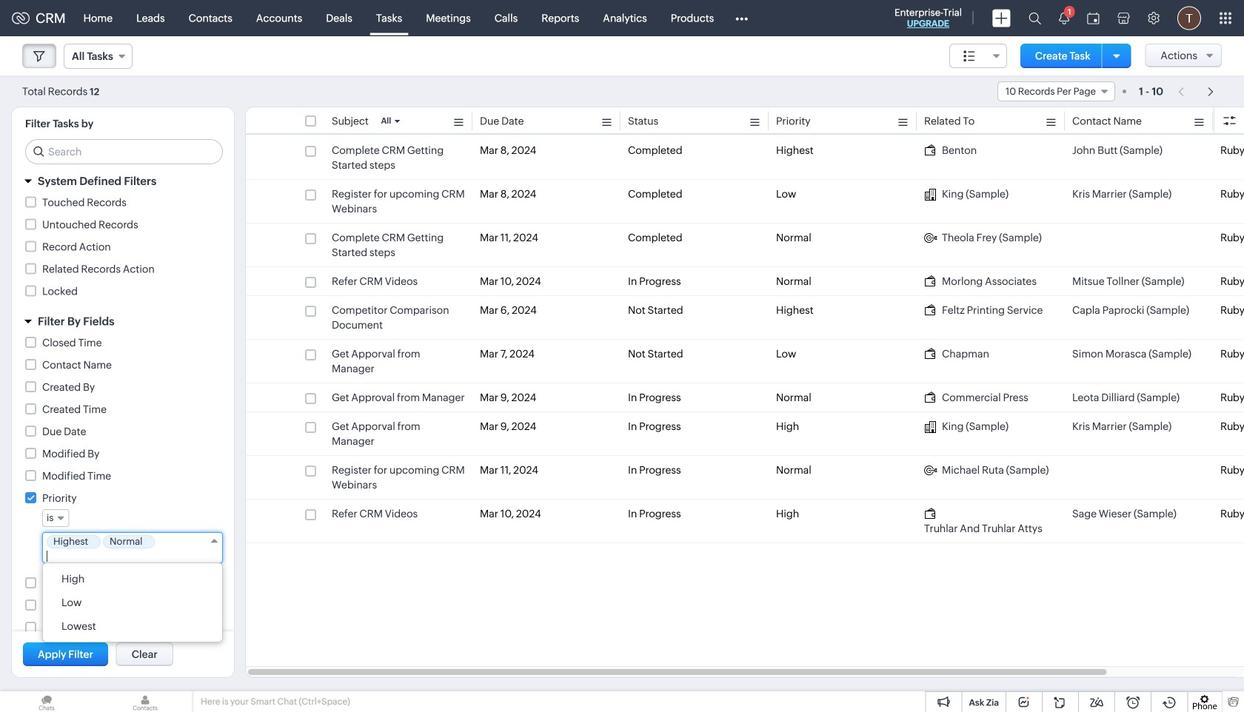 Task type: locate. For each thing, give the bounding box(es) containing it.
None text field
[[47, 551, 204, 562]]

size image
[[964, 50, 975, 63]]

search element
[[1020, 0, 1050, 36]]

3 option from the top
[[43, 615, 222, 638]]

contacts image
[[99, 692, 192, 713]]

option
[[43, 567, 222, 591], [43, 591, 222, 615], [43, 615, 222, 638]]

profile image
[[1178, 6, 1201, 30]]

create menu element
[[984, 0, 1020, 36]]

None field
[[64, 44, 132, 69], [950, 44, 1007, 68], [998, 81, 1115, 101], [42, 510, 69, 527], [42, 533, 223, 564], [64, 44, 132, 69], [998, 81, 1115, 101], [42, 510, 69, 527], [42, 533, 223, 564]]

profile element
[[1169, 0, 1210, 36]]

chats image
[[0, 692, 93, 713]]

row group
[[246, 136, 1244, 544]]

calendar image
[[1087, 12, 1100, 24]]

signals element
[[1050, 0, 1078, 36]]

create menu image
[[993, 9, 1011, 27]]

list box
[[43, 564, 222, 642]]

Search text field
[[26, 140, 222, 164]]



Task type: describe. For each thing, give the bounding box(es) containing it.
2 option from the top
[[43, 591, 222, 615]]

logo image
[[12, 12, 30, 24]]

none field the size
[[950, 44, 1007, 68]]

1 option from the top
[[43, 567, 222, 591]]

Other Modules field
[[726, 6, 758, 30]]

search image
[[1029, 12, 1041, 24]]



